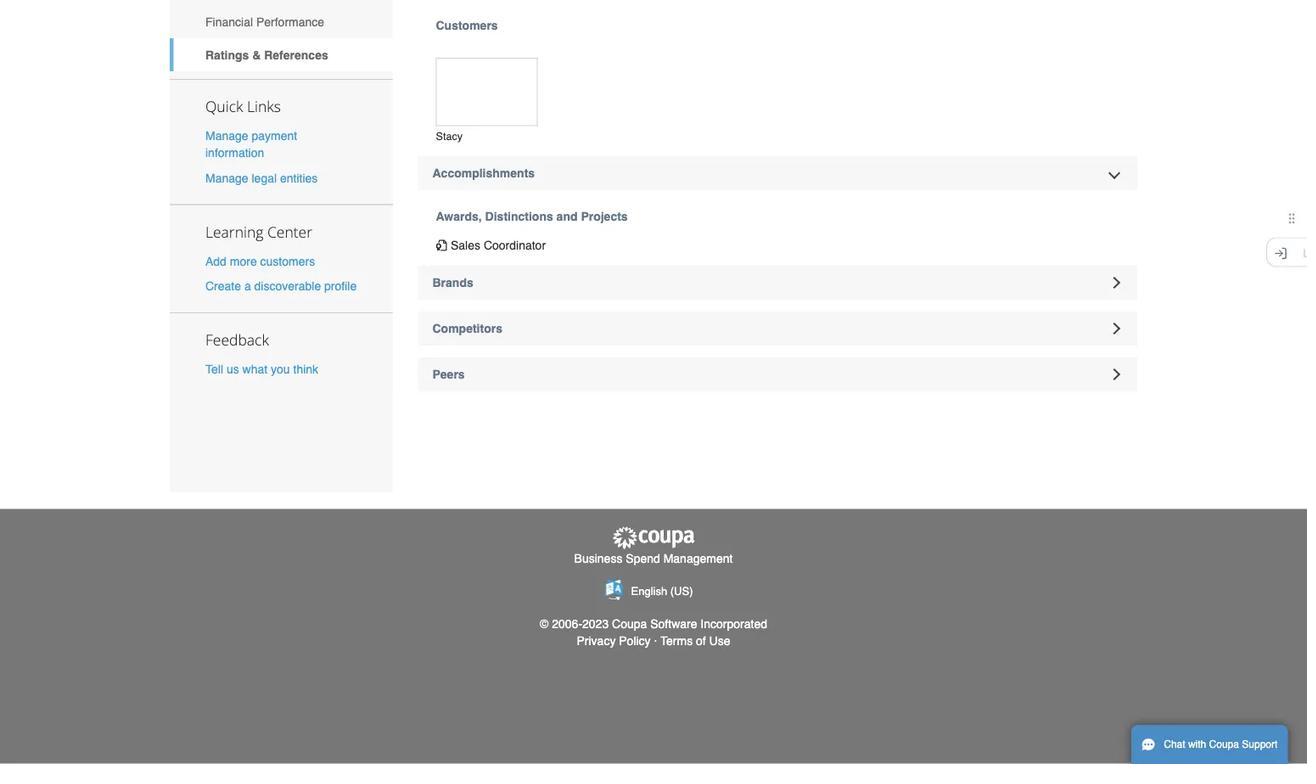 Task type: vqa. For each thing, say whether or not it's contained in the screenshot.
rejected's Sheet
no



Task type: describe. For each thing, give the bounding box(es) containing it.
©
[[540, 617, 549, 631]]

legal
[[252, 171, 277, 185]]

accomplishments
[[433, 167, 535, 180]]

peers
[[433, 368, 465, 381]]

business spend management
[[574, 552, 733, 566]]

spend
[[626, 552, 660, 566]]

sales
[[451, 239, 481, 252]]

business
[[574, 552, 623, 566]]

quick
[[205, 97, 243, 117]]

quick links
[[205, 97, 281, 117]]

discoverable
[[254, 280, 321, 293]]

privacy
[[577, 634, 616, 648]]

competitors
[[433, 322, 503, 336]]

us
[[227, 363, 239, 376]]

2006-
[[552, 617, 582, 631]]

sales coordinator
[[451, 239, 546, 252]]

information
[[205, 147, 264, 160]]

customers
[[260, 255, 315, 268]]

© 2006-2023 coupa software incorporated
[[540, 617, 767, 631]]

(us)
[[670, 585, 693, 598]]

manage for manage legal entities
[[205, 171, 248, 185]]

feedback
[[205, 330, 269, 350]]

financial performance
[[205, 16, 324, 29]]

coupa inside 'button'
[[1209, 739, 1239, 750]]

add more customers link
[[205, 255, 315, 268]]

awards,
[[436, 210, 482, 224]]

competitors button
[[418, 312, 1138, 346]]

stacy
[[436, 131, 463, 143]]

brands
[[433, 276, 473, 290]]

privacy policy link
[[577, 634, 651, 648]]

references
[[264, 48, 328, 62]]

terms of use
[[661, 634, 731, 648]]

of
[[696, 634, 706, 648]]

more
[[230, 255, 257, 268]]

distinctions
[[485, 210, 553, 224]]

chat
[[1164, 739, 1186, 750]]

add
[[205, 255, 227, 268]]

think
[[293, 363, 318, 376]]

payment
[[252, 130, 297, 143]]

what
[[242, 363, 268, 376]]

customers
[[436, 19, 498, 33]]

learning
[[205, 222, 264, 242]]

peers button
[[418, 358, 1138, 392]]

learning center
[[205, 222, 312, 242]]

and
[[557, 210, 578, 224]]

brands button
[[418, 266, 1138, 300]]

privacy policy
[[577, 634, 651, 648]]

projects
[[581, 210, 628, 224]]

ratings & references link
[[170, 39, 393, 72]]

2023
[[582, 617, 609, 631]]

management
[[664, 552, 733, 566]]

coupa supplier portal image
[[611, 526, 696, 550]]



Task type: locate. For each thing, give the bounding box(es) containing it.
with
[[1188, 739, 1207, 750]]

entities
[[280, 171, 318, 185]]

chat with coupa support
[[1164, 739, 1278, 750]]

terms
[[661, 634, 693, 648]]

english (us)
[[631, 585, 693, 598]]

accomplishments heading
[[418, 157, 1138, 190]]

brands heading
[[418, 266, 1138, 300]]

performance
[[256, 16, 324, 29]]

add more customers
[[205, 255, 315, 268]]

coupa right with
[[1209, 739, 1239, 750]]

0 horizontal spatial coupa
[[612, 617, 647, 631]]

manage down information at the left of page
[[205, 171, 248, 185]]

coordinator
[[484, 239, 546, 252]]

manage up information at the left of page
[[205, 130, 248, 143]]

use
[[709, 634, 731, 648]]

create
[[205, 280, 241, 293]]

create a discoverable profile link
[[205, 280, 357, 293]]

tell
[[205, 363, 223, 376]]

peers heading
[[418, 358, 1138, 392]]

a
[[244, 280, 251, 293]]

financial performance link
[[170, 6, 393, 39]]

manage for manage payment information
[[205, 130, 248, 143]]

1 vertical spatial manage
[[205, 171, 248, 185]]

english
[[631, 585, 667, 598]]

financial
[[205, 16, 253, 29]]

stacy image
[[436, 58, 538, 126]]

1 vertical spatial coupa
[[1209, 739, 1239, 750]]

competitors heading
[[418, 312, 1138, 346]]

accomplishments button
[[418, 157, 1138, 190]]

0 vertical spatial manage
[[205, 130, 248, 143]]

1 horizontal spatial coupa
[[1209, 739, 1239, 750]]

tell us what you think button
[[205, 361, 318, 378]]

ratings
[[205, 48, 249, 62]]

ratings & references
[[205, 48, 328, 62]]

1 manage from the top
[[205, 130, 248, 143]]

manage legal entities
[[205, 171, 318, 185]]

tell us what you think
[[205, 363, 318, 376]]

support
[[1242, 739, 1278, 750]]

center
[[267, 222, 312, 242]]

manage
[[205, 130, 248, 143], [205, 171, 248, 185]]

awards, distinctions and projects
[[436, 210, 628, 224]]

incorporated
[[701, 617, 767, 631]]

manage legal entities link
[[205, 171, 318, 185]]

you
[[271, 363, 290, 376]]

policy
[[619, 634, 651, 648]]

create a discoverable profile
[[205, 280, 357, 293]]

profile
[[324, 280, 357, 293]]

links
[[247, 97, 281, 117]]

software
[[650, 617, 697, 631]]

manage inside manage payment information
[[205, 130, 248, 143]]

coupa
[[612, 617, 647, 631], [1209, 739, 1239, 750]]

chat with coupa support button
[[1132, 725, 1288, 764]]

0 vertical spatial coupa
[[612, 617, 647, 631]]

coupa up policy
[[612, 617, 647, 631]]

&
[[252, 48, 261, 62]]

2 manage from the top
[[205, 171, 248, 185]]

manage payment information link
[[205, 130, 297, 160]]

manage payment information
[[205, 130, 297, 160]]

terms of use link
[[661, 634, 731, 648]]



